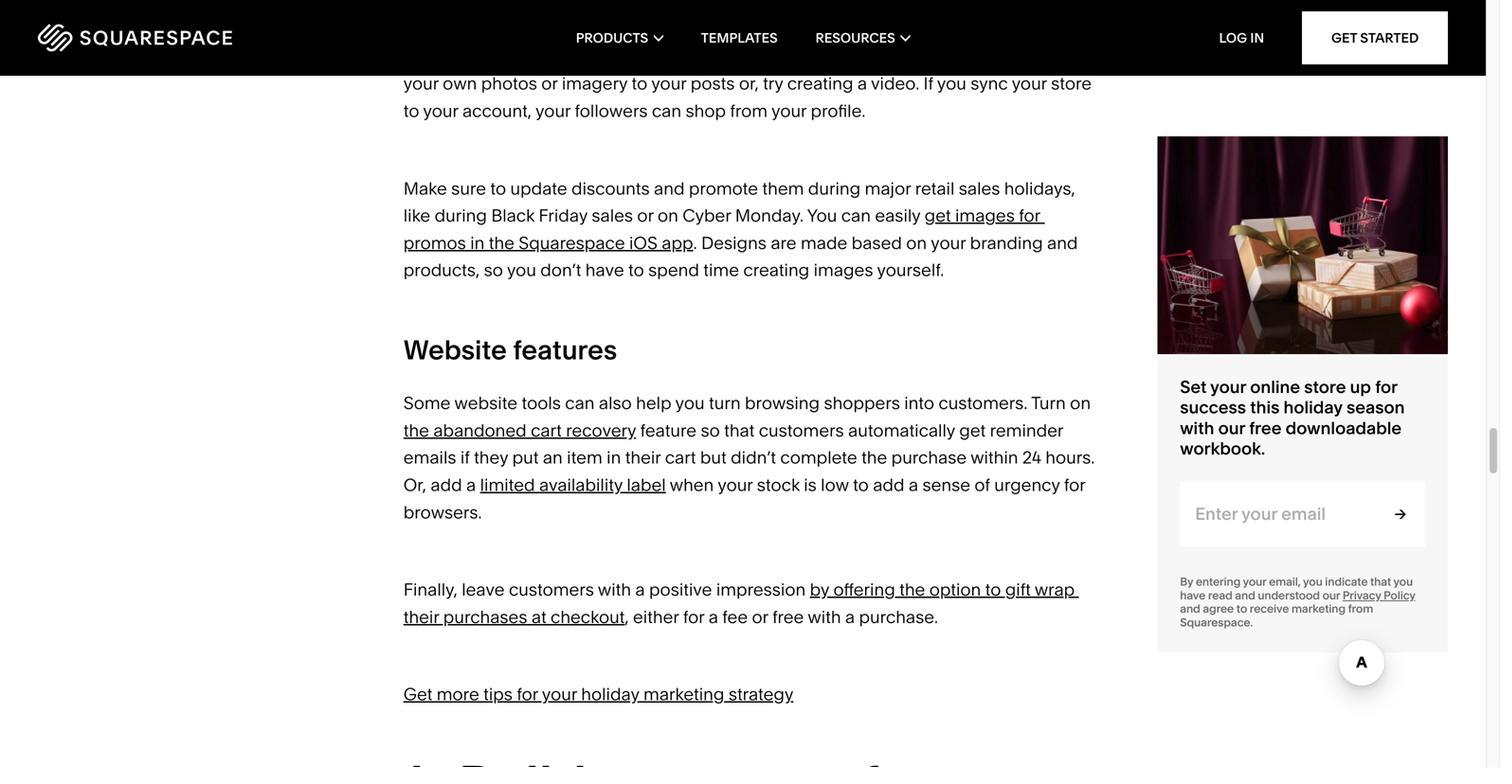 Task type: locate. For each thing, give the bounding box(es) containing it.
0 vertical spatial can
[[652, 100, 682, 121]]

0 horizontal spatial .
[[694, 233, 697, 253]]

1 vertical spatial have
[[1181, 589, 1206, 603]]

2 horizontal spatial can
[[842, 205, 871, 226]]

0 horizontal spatial their
[[404, 607, 439, 628]]

0 vertical spatial in
[[470, 233, 485, 253]]

with up , on the bottom of the page
[[598, 580, 631, 601]]

1 horizontal spatial holiday
[[1284, 397, 1343, 418]]

you inside some website tools can also help you turn browsing shoppers into customers. turn on the abandoned cart recovery
[[676, 393, 705, 414]]

in right item
[[607, 448, 621, 468]]

a down offering
[[846, 607, 855, 628]]

1 vertical spatial in
[[607, 448, 621, 468]]

our inside by entering your email, you indicate that you have read and understood our
[[1323, 589, 1341, 603]]

with down by
[[808, 607, 841, 628]]

0 vertical spatial free
[[1250, 418, 1282, 439]]

for inside set your online store up for success this holiday season with our free downloadable workbook.
[[1376, 377, 1398, 398]]

feature
[[640, 420, 697, 441]]

sales right retail at the top of the page
[[959, 178, 1001, 199]]

0 vertical spatial holiday
[[1284, 397, 1343, 418]]

you left turn
[[676, 393, 705, 414]]

like
[[404, 205, 431, 226]]

0 vertical spatial customers
[[759, 420, 844, 441]]

or inside make sure to update discounts and promote them during major retail sales holidays, like during black friday sales or on cyber monday. you can easily
[[637, 205, 654, 226]]

1 horizontal spatial in
[[607, 448, 621, 468]]

the down "some"
[[404, 420, 429, 441]]

get down retail at the top of the page
[[925, 205, 951, 226]]

holiday
[[1284, 397, 1343, 418], [581, 685, 640, 705]]

creating up profile.
[[788, 73, 854, 94]]

1 vertical spatial creating
[[744, 260, 810, 281]]

get for get started
[[1332, 30, 1358, 46]]

website features
[[404, 334, 617, 366]]

success
[[1181, 397, 1247, 418]]

marketing inside privacy policy and agree         to receive marketing from squarespace.
[[1292, 603, 1346, 616]]

checkout
[[551, 607, 625, 628]]

and right 'branding'
[[1048, 233, 1078, 253]]

0 horizontal spatial that
[[724, 420, 755, 441]]

marketing down indicate
[[1292, 603, 1346, 616]]

0 horizontal spatial during
[[435, 205, 487, 226]]

own
[[443, 73, 477, 94]]

your right tips
[[542, 685, 577, 705]]

within
[[971, 448, 1019, 468]]

1 horizontal spatial our
[[1323, 589, 1341, 603]]

wrap
[[1035, 580, 1075, 601]]

to inside privacy policy and agree         to receive marketing from squarespace.
[[1237, 603, 1248, 616]]

0 vertical spatial sales
[[959, 178, 1001, 199]]

for down hours.
[[1064, 475, 1086, 496]]

during down sure
[[435, 205, 487, 226]]

0 horizontal spatial marketing
[[644, 685, 725, 705]]

0 horizontal spatial get
[[404, 685, 433, 705]]

or right the "photos"
[[542, 73, 558, 94]]

browsing
[[745, 393, 820, 414]]

1 horizontal spatial .
[[1021, 46, 1025, 67]]

0 horizontal spatial free
[[773, 607, 804, 628]]

for right tips
[[517, 685, 538, 705]]

1 horizontal spatial free
[[1250, 418, 1282, 439]]

1 horizontal spatial get
[[1332, 30, 1358, 46]]

store left up
[[1305, 377, 1347, 398]]

cart up when
[[665, 448, 696, 468]]

holiday right 'this'
[[1284, 397, 1343, 418]]

1 horizontal spatial get
[[960, 420, 986, 441]]

their down finally, in the bottom left of the page
[[404, 607, 439, 628]]

1 vertical spatial images
[[814, 260, 874, 281]]

on up yourself.
[[907, 233, 927, 253]]

a inside . add your own photos or imagery to your posts or, try creating a video. if you sync your store to your account, your followers can shop from your profile.
[[858, 73, 868, 94]]

1 vertical spatial so
[[701, 420, 720, 441]]

can up "recovery"
[[565, 393, 595, 414]]

templates link
[[701, 0, 778, 76]]

your down own
[[423, 100, 458, 121]]

1 horizontal spatial can
[[652, 100, 682, 121]]

to right sure
[[490, 178, 506, 199]]

finally,
[[404, 580, 458, 601]]

to right low
[[853, 475, 869, 496]]

from inside privacy policy and agree         to receive marketing from squarespace.
[[1349, 603, 1374, 616]]

for down holidays,
[[1019, 205, 1041, 226]]

0 vertical spatial that
[[724, 420, 755, 441]]

resources button
[[816, 0, 910, 76]]

0 vertical spatial during
[[808, 178, 861, 199]]

0 horizontal spatial images
[[814, 260, 874, 281]]

a
[[858, 73, 868, 94], [466, 475, 476, 496], [909, 475, 919, 496], [636, 580, 645, 601], [709, 607, 718, 628], [846, 607, 855, 628]]

label
[[627, 475, 666, 496]]

1 horizontal spatial with
[[808, 607, 841, 628]]

1 vertical spatial get
[[960, 420, 986, 441]]

during
[[808, 178, 861, 199], [435, 205, 487, 226]]

promos
[[404, 233, 466, 253]]

the up purchase.
[[900, 580, 926, 601]]

from down indicate
[[1349, 603, 1374, 616]]

downloadable
[[1286, 418, 1402, 439]]

with down set at the right of page
[[1181, 418, 1215, 439]]

1 vertical spatial holiday
[[581, 685, 640, 705]]

marketing for from
[[1292, 603, 1346, 616]]

can left shop
[[652, 100, 682, 121]]

reminder
[[990, 420, 1064, 441]]

add inside when your stock is low to add a sense of urgency for browsers.
[[873, 475, 905, 496]]

. inside . add your own photos or imagery to your posts or, try creating a video. if you sync your store to your account, your followers can shop from your profile.
[[1021, 46, 1025, 67]]

0 horizontal spatial add
[[431, 475, 462, 496]]

entering
[[1196, 575, 1241, 589]]

1 horizontal spatial cart
[[665, 448, 696, 468]]

squarespace logo image
[[38, 24, 232, 52]]

your inside by entering your email, you indicate that you have read and understood our
[[1243, 575, 1267, 589]]

your left posts
[[652, 73, 687, 94]]

2 horizontal spatial on
[[1070, 393, 1091, 414]]

monday.
[[735, 205, 804, 226]]

your up yourself.
[[931, 233, 966, 253]]

by offering the option to gift wrap their purchases at checkout link
[[404, 580, 1079, 628]]

0 horizontal spatial from
[[730, 100, 768, 121]]

can right you
[[842, 205, 871, 226]]

for right up
[[1376, 377, 1398, 398]]

1 horizontal spatial customers
[[759, 420, 844, 441]]

the down black
[[489, 233, 515, 253]]

1 vertical spatial free
[[773, 607, 804, 628]]

0 vertical spatial get
[[1332, 30, 1358, 46]]

store down add in the top right of the page
[[1051, 73, 1092, 94]]

get inside get images for promos in the squarespace ios app
[[925, 205, 951, 226]]

0 horizontal spatial sales
[[592, 205, 633, 226]]

to down ios
[[629, 260, 644, 281]]

season
[[1347, 397, 1405, 418]]

limited
[[480, 475, 535, 496]]

holidays,
[[1005, 178, 1076, 199]]

gift
[[1006, 580, 1031, 601]]

2 vertical spatial can
[[565, 393, 595, 414]]

their up "label"
[[625, 448, 661, 468]]

shop
[[686, 100, 726, 121]]

0 vertical spatial creating
[[788, 73, 854, 94]]

1 vertical spatial marketing
[[644, 685, 725, 705]]

0 vertical spatial so
[[484, 260, 503, 281]]

0 horizontal spatial holiday
[[581, 685, 640, 705]]

purchases
[[443, 607, 528, 628]]

and up cyber
[[654, 178, 685, 199]]

or inside . add your own photos or imagery to your posts or, try creating a video. if you sync your store to your account, your followers can shop from your profile.
[[542, 73, 558, 94]]

our left privacy
[[1323, 589, 1341, 603]]

are
[[771, 233, 797, 253]]

sure
[[451, 178, 486, 199]]

to
[[632, 73, 648, 94], [404, 100, 419, 121], [490, 178, 506, 199], [629, 260, 644, 281], [853, 475, 869, 496], [986, 580, 1001, 601], [1237, 603, 1248, 616]]

creating inside . designs are made based on your branding and products, so you don't have to spend time creating images yourself.
[[744, 260, 810, 281]]

from inside . add your own photos or imagery to your posts or, try creating a video. if you sync your store to your account, your followers can shop from your profile.
[[730, 100, 768, 121]]

can
[[652, 100, 682, 121], [842, 205, 871, 226], [565, 393, 595, 414]]

1 horizontal spatial have
[[1181, 589, 1206, 603]]

1 horizontal spatial images
[[956, 205, 1015, 226]]

option
[[930, 580, 981, 601]]

your down add in the top right of the page
[[1012, 73, 1047, 94]]

leave
[[462, 580, 505, 601]]

. for designs
[[694, 233, 697, 253]]

on inside some website tools can also help you turn browsing shoppers into customers. turn on the abandoned cart recovery
[[1070, 393, 1091, 414]]

0 horizontal spatial our
[[1219, 418, 1246, 439]]

in right promos at left top
[[470, 233, 485, 253]]

set your online store up for success this holiday season with our free downloadable workbook.
[[1181, 377, 1405, 459]]

1 vertical spatial or
[[637, 205, 654, 226]]

cart down the tools
[[531, 420, 562, 441]]

get left started
[[1332, 30, 1358, 46]]

1 add from the left
[[431, 475, 462, 496]]

free down "online"
[[1250, 418, 1282, 439]]

add up browsers.
[[431, 475, 462, 496]]

1 horizontal spatial that
[[1371, 575, 1392, 589]]

add down purchase
[[873, 475, 905, 496]]

on up app
[[658, 205, 679, 226]]

or right fee
[[752, 607, 769, 628]]

to inside . designs are made based on your branding and products, so you don't have to spend time creating images yourself.
[[629, 260, 644, 281]]

cart inside some website tools can also help you turn browsing shoppers into customers. turn on the abandoned cart recovery
[[531, 420, 562, 441]]

1 vertical spatial that
[[1371, 575, 1392, 589]]

1 horizontal spatial from
[[1349, 603, 1374, 616]]

so inside feature so that customers automatically get reminder emails if they put an item in their cart but didn't complete the purchase within 24 hours. or, add a
[[701, 420, 720, 441]]

marketing for strategy
[[644, 685, 725, 705]]

. down cyber
[[694, 233, 697, 253]]

0 vertical spatial from
[[730, 100, 768, 121]]

2 horizontal spatial with
[[1181, 418, 1215, 439]]

and
[[654, 178, 685, 199], [1048, 233, 1078, 253], [1236, 589, 1256, 603], [1181, 603, 1201, 616]]

agree
[[1203, 603, 1234, 616]]

and down by
[[1181, 603, 1201, 616]]

0 vertical spatial get
[[925, 205, 951, 226]]

store inside set your online store up for success this holiday season with our free downloadable workbook.
[[1305, 377, 1347, 398]]

is
[[804, 475, 817, 496]]

creating
[[788, 73, 854, 94], [744, 260, 810, 281]]

made
[[801, 233, 848, 253]]

1 vertical spatial from
[[1349, 603, 1374, 616]]

0 horizontal spatial so
[[484, 260, 503, 281]]

0 horizontal spatial cart
[[531, 420, 562, 441]]

1 vertical spatial their
[[404, 607, 439, 628]]

get
[[1332, 30, 1358, 46], [404, 685, 433, 705]]

holiday inside set your online store up for success this holiday season with our free downloadable workbook.
[[1284, 397, 1343, 418]]

None submit
[[1367, 482, 1426, 547]]

. add your own photos or imagery to your posts or, try creating a video. if you sync your store to your account, your followers can shop from your profile.
[[404, 46, 1096, 121]]

their
[[625, 448, 661, 468], [404, 607, 439, 628]]

the
[[489, 233, 515, 253], [404, 420, 429, 441], [862, 448, 888, 468], [900, 580, 926, 601]]

sync
[[971, 73, 1008, 94]]

1 horizontal spatial their
[[625, 448, 661, 468]]

limited availability label link
[[480, 475, 666, 496]]

during up you
[[808, 178, 861, 199]]

1 horizontal spatial during
[[808, 178, 861, 199]]

0 vertical spatial cart
[[531, 420, 562, 441]]

1 horizontal spatial sales
[[959, 178, 1001, 199]]

images down made
[[814, 260, 874, 281]]

our inside set your online store up for success this holiday season with our free downloadable workbook.
[[1219, 418, 1246, 439]]

0 vertical spatial or
[[542, 73, 558, 94]]

1 horizontal spatial marketing
[[1292, 603, 1346, 616]]

in
[[470, 233, 485, 253], [607, 448, 621, 468]]

on inside make sure to update discounts and promote them during major retail sales holidays, like during black friday sales or on cyber monday. you can easily
[[658, 205, 679, 226]]

0 vertical spatial have
[[586, 260, 624, 281]]

purchase
[[892, 448, 967, 468]]

marketing
[[1292, 603, 1346, 616], [644, 685, 725, 705]]

for down positive
[[683, 607, 705, 628]]

offering
[[834, 580, 896, 601]]

0 horizontal spatial on
[[658, 205, 679, 226]]

0 horizontal spatial can
[[565, 393, 595, 414]]

so up "but"
[[701, 420, 720, 441]]

1 vertical spatial our
[[1323, 589, 1341, 603]]

cyber
[[683, 205, 731, 226]]

get for get more tips for your holiday marketing strategy
[[404, 685, 433, 705]]

creating down are
[[744, 260, 810, 281]]

by offering the option to gift wrap their purchases at checkout
[[404, 580, 1079, 628]]

yourself.
[[877, 260, 944, 281]]

strategy
[[729, 685, 794, 705]]

get inside the get started link
[[1332, 30, 1358, 46]]

that right indicate
[[1371, 575, 1392, 589]]

1 vertical spatial store
[[1305, 377, 1347, 398]]

have inside by entering your email, you indicate that you have read and understood our
[[1181, 589, 1206, 603]]

that up didn't
[[724, 420, 755, 441]]

get down customers.
[[960, 420, 986, 441]]

their inside feature so that customers automatically get reminder emails if they put an item in their cart but didn't complete the purchase within 24 hours. or, add a
[[625, 448, 661, 468]]

images inside . designs are made based on your branding and products, so you don't have to spend time creating images yourself.
[[814, 260, 874, 281]]

2 horizontal spatial or
[[752, 607, 769, 628]]

fee
[[723, 607, 748, 628]]

with
[[1181, 418, 1215, 439], [598, 580, 631, 601], [808, 607, 841, 628]]

or up ios
[[637, 205, 654, 226]]

the down automatically
[[862, 448, 888, 468]]

2 add from the left
[[873, 475, 905, 496]]

your inside . designs are made based on your branding and products, so you don't have to spend time creating images yourself.
[[931, 233, 966, 253]]

1 vertical spatial customers
[[509, 580, 594, 601]]

log
[[1220, 30, 1248, 46]]

a down the if
[[466, 475, 476, 496]]

so right products,
[[484, 260, 503, 281]]

emails
[[404, 448, 456, 468]]

get left more
[[404, 685, 433, 705]]

set
[[1181, 377, 1207, 398]]

0 vertical spatial our
[[1219, 418, 1246, 439]]

. inside . designs are made based on your branding and products, so you don't have to spend time creating images yourself.
[[694, 233, 697, 253]]

or,
[[404, 475, 427, 496]]

24
[[1023, 448, 1042, 468]]

when
[[670, 475, 714, 496]]

1 vertical spatial on
[[907, 233, 927, 253]]

recovery
[[566, 420, 636, 441]]

on inside . designs are made based on your branding and products, so you don't have to spend time creating images yourself.
[[907, 233, 927, 253]]

you right if
[[937, 73, 967, 94]]

sales down discounts
[[592, 205, 633, 226]]

don't
[[541, 260, 582, 281]]

1 horizontal spatial on
[[907, 233, 927, 253]]

or
[[542, 73, 558, 94], [637, 205, 654, 226], [752, 607, 769, 628]]

and right read
[[1236, 589, 1256, 603]]

0 vertical spatial their
[[625, 448, 661, 468]]

1 vertical spatial can
[[842, 205, 871, 226]]

your down imagery
[[536, 100, 571, 121]]

0 vertical spatial store
[[1051, 73, 1092, 94]]

free down the impression
[[773, 607, 804, 628]]

feature so that customers automatically get reminder emails if they put an item in their cart but didn't complete the purchase within 24 hours. or, add a
[[404, 420, 1099, 496]]

the inside some website tools can also help you turn browsing shoppers into customers. turn on the abandoned cart recovery
[[404, 420, 429, 441]]

0 horizontal spatial have
[[586, 260, 624, 281]]

can inside . add your own photos or imagery to your posts or, try creating a video. if you sync your store to your account, your followers can shop from your profile.
[[652, 100, 682, 121]]

0 vertical spatial marketing
[[1292, 603, 1346, 616]]

. left add in the top right of the page
[[1021, 46, 1025, 67]]

to left 'gift'
[[986, 580, 1001, 601]]

customers up complete
[[759, 420, 844, 441]]

customers up at
[[509, 580, 594, 601]]

2 vertical spatial on
[[1070, 393, 1091, 414]]

to inside by offering the option to gift wrap their purchases at checkout
[[986, 580, 1001, 601]]

1 vertical spatial .
[[694, 233, 697, 253]]

1 horizontal spatial add
[[873, 475, 905, 496]]

from down or,
[[730, 100, 768, 121]]

your down didn't
[[718, 475, 753, 496]]

get inside feature so that customers automatically get reminder emails if they put an item in their cart but didn't complete the purchase within 24 hours. or, add a
[[960, 420, 986, 441]]

0 vertical spatial images
[[956, 205, 1015, 226]]

marketing left strategy
[[644, 685, 725, 705]]

1 horizontal spatial so
[[701, 420, 720, 441]]

1 vertical spatial during
[[435, 205, 487, 226]]

a inside feature so that customers automatically get reminder emails if they put an item in their cart but didn't complete the purchase within 24 hours. or, add a
[[466, 475, 476, 496]]

a down purchase
[[909, 475, 919, 496]]

get started
[[1332, 30, 1419, 46]]

store
[[1051, 73, 1092, 94], [1305, 377, 1347, 398]]

add
[[1029, 46, 1063, 67]]

0 horizontal spatial or
[[542, 73, 558, 94]]

our left 'this'
[[1219, 418, 1246, 439]]

a left video.
[[858, 73, 868, 94]]

and inside privacy policy and agree         to receive marketing from squarespace.
[[1181, 603, 1201, 616]]

0 vertical spatial with
[[1181, 418, 1215, 439]]

on
[[658, 205, 679, 226], [907, 233, 927, 253], [1070, 393, 1091, 414]]

your right set at the right of page
[[1211, 377, 1247, 398]]

0 horizontal spatial in
[[470, 233, 485, 253]]

0 horizontal spatial with
[[598, 580, 631, 601]]

1 vertical spatial get
[[404, 685, 433, 705]]

0 vertical spatial on
[[658, 205, 679, 226]]

make sure to update discounts and promote them during major retail sales holidays, like during black friday sales or on cyber monday. you can easily
[[404, 178, 1080, 226]]

resources
[[816, 30, 896, 46]]

have down squarespace
[[586, 260, 624, 281]]

holiday down , on the bottom of the page
[[581, 685, 640, 705]]

you left don't
[[507, 260, 536, 281]]

either
[[633, 607, 679, 628]]

2 vertical spatial or
[[752, 607, 769, 628]]

update
[[511, 178, 568, 199]]

get
[[925, 205, 951, 226], [960, 420, 986, 441]]

to right agree
[[1237, 603, 1248, 616]]

have inside . designs are made based on your branding and products, so you don't have to spend time creating images yourself.
[[586, 260, 624, 281]]

have left read
[[1181, 589, 1206, 603]]

positive
[[649, 580, 712, 601]]

0 horizontal spatial store
[[1051, 73, 1092, 94]]

branding
[[970, 233, 1043, 253]]

your left email,
[[1243, 575, 1267, 589]]

on right turn
[[1070, 393, 1091, 414]]

images up 'branding'
[[956, 205, 1015, 226]]

your
[[404, 73, 439, 94], [652, 73, 687, 94], [1012, 73, 1047, 94], [423, 100, 458, 121], [536, 100, 571, 121], [772, 100, 807, 121], [931, 233, 966, 253], [1211, 377, 1247, 398], [718, 475, 753, 496], [1243, 575, 1267, 589], [542, 685, 577, 705]]

1 vertical spatial cart
[[665, 448, 696, 468]]



Task type: vqa. For each thing, say whether or not it's contained in the screenshot.
our in the By entering your email, you indicate that you have read and understood our
yes



Task type: describe. For each thing, give the bounding box(es) containing it.
some website tools can also help you turn browsing shoppers into customers. turn on the abandoned cart recovery
[[404, 393, 1095, 441]]

so inside . designs are made based on your branding and products, so you don't have to spend time creating images yourself.
[[484, 260, 503, 281]]

based
[[852, 233, 902, 253]]

item
[[567, 448, 603, 468]]

can inside make sure to update discounts and promote them during major retail sales holidays, like during black friday sales or on cyber monday. you can easily
[[842, 205, 871, 226]]

but
[[700, 448, 727, 468]]

you right email,
[[1304, 575, 1323, 589]]

, either for a fee or free with a purchase.
[[625, 607, 938, 628]]

automatically
[[848, 420, 955, 441]]

for inside get images for promos in the squarespace ios app
[[1019, 205, 1041, 226]]

products button
[[576, 0, 663, 76]]

video.
[[871, 73, 920, 94]]

can inside some website tools can also help you turn browsing shoppers into customers. turn on the abandoned cart recovery
[[565, 393, 595, 414]]

and inside by entering your email, you indicate that you have read and understood our
[[1236, 589, 1256, 603]]

customers.
[[939, 393, 1028, 414]]

policy
[[1384, 589, 1416, 603]]

indicate
[[1326, 575, 1368, 589]]

easily
[[875, 205, 921, 226]]

1 vertical spatial sales
[[592, 205, 633, 226]]

turn
[[1032, 393, 1066, 414]]

products
[[576, 30, 649, 46]]

customers inside feature so that customers automatically get reminder emails if they put an item in their cart but didn't complete the purchase within 24 hours. or, add a
[[759, 420, 844, 441]]

get started link
[[1303, 11, 1449, 64]]

for inside when your stock is low to add a sense of urgency for browsers.
[[1064, 475, 1086, 496]]

abandoned
[[434, 420, 527, 441]]

your left own
[[404, 73, 439, 94]]

squarespace
[[519, 233, 625, 253]]

limited availability label
[[480, 475, 666, 496]]

Enter your email email field
[[1181, 482, 1367, 547]]

get more tips for your holiday marketing strategy link
[[404, 685, 794, 705]]

log             in
[[1220, 30, 1265, 46]]

,
[[625, 607, 629, 628]]

you
[[807, 205, 837, 226]]

an
[[543, 448, 563, 468]]

to inside when your stock is low to add a sense of urgency for browsers.
[[853, 475, 869, 496]]

log             in link
[[1220, 30, 1265, 46]]

get more tips for your holiday marketing strategy
[[404, 685, 794, 705]]

shoppers
[[824, 393, 900, 414]]

email,
[[1269, 575, 1301, 589]]

website
[[404, 334, 507, 366]]

some
[[404, 393, 451, 414]]

discounts
[[572, 178, 650, 199]]

followers
[[575, 100, 648, 121]]

you inside . add your own photos or imagery to your posts or, try creating a video. if you sync your store to your account, your followers can shop from your profile.
[[937, 73, 967, 94]]

. for add
[[1021, 46, 1025, 67]]

that inside feature so that customers automatically get reminder emails if they put an item in their cart but didn't complete the purchase within 24 hours. or, add a
[[724, 420, 755, 441]]

or for fee
[[752, 607, 769, 628]]

free inside set your online store up for success this holiday season with our free downloadable workbook.
[[1250, 418, 1282, 439]]

tools
[[522, 393, 561, 414]]

templates
[[701, 30, 778, 46]]

they
[[474, 448, 508, 468]]

spend
[[649, 260, 700, 281]]

website
[[455, 393, 518, 414]]

store inside . add your own photos or imagery to your posts or, try creating a video. if you sync your store to your account, your followers can shop from your profile.
[[1051, 73, 1092, 94]]

hours.
[[1046, 448, 1095, 468]]

browsers.
[[404, 502, 482, 523]]

account,
[[463, 100, 532, 121]]

images inside get images for promos in the squarespace ios app
[[956, 205, 1015, 226]]

features
[[513, 334, 617, 366]]

the inside feature so that customers automatically get reminder emails if they put an item in their cart but didn't complete the purchase within 24 hours. or, add a
[[862, 448, 888, 468]]

1 vertical spatial with
[[598, 580, 631, 601]]

receive
[[1250, 603, 1290, 616]]

their inside by offering the option to gift wrap their purchases at checkout
[[404, 607, 439, 628]]

squarespace.
[[1181, 616, 1253, 630]]

add inside feature so that customers automatically get reminder emails if they put an item in their cart but didn't complete the purchase within 24 hours. or, add a
[[431, 475, 462, 496]]

availability
[[539, 475, 623, 496]]

with inside set your online store up for success this holiday season with our free downloadable workbook.
[[1181, 418, 1215, 439]]

read
[[1209, 589, 1233, 603]]

them
[[763, 178, 804, 199]]

privacy policy link
[[1343, 589, 1416, 603]]

you right privacy
[[1394, 575, 1414, 589]]

low
[[821, 475, 849, 496]]

to up 'followers'
[[632, 73, 648, 94]]

understood
[[1258, 589, 1320, 603]]

a left fee
[[709, 607, 718, 628]]

photos
[[481, 73, 537, 94]]

get images for promos in the squarespace ios app
[[404, 205, 1045, 253]]

put
[[512, 448, 539, 468]]

a up either
[[636, 580, 645, 601]]

a inside when your stock is low to add a sense of urgency for browsers.
[[909, 475, 919, 496]]

and inside make sure to update discounts and promote them during major retail sales holidays, like during black friday sales or on cyber monday. you can easily
[[654, 178, 685, 199]]

into
[[905, 393, 935, 414]]

if
[[461, 448, 470, 468]]

products,
[[404, 260, 480, 281]]

privacy
[[1343, 589, 1382, 603]]

didn't
[[731, 448, 776, 468]]

your inside when your stock is low to add a sense of urgency for browsers.
[[718, 475, 753, 496]]

to up "make"
[[404, 100, 419, 121]]

that inside by entering your email, you indicate that you have read and understood our
[[1371, 575, 1392, 589]]

also
[[599, 393, 632, 414]]

finally, leave customers with a positive impression
[[404, 580, 810, 601]]

started
[[1361, 30, 1419, 46]]

time
[[704, 260, 739, 281]]

to inside make sure to update discounts and promote them during major retail sales holidays, like during black friday sales or on cyber monday. you can easily
[[490, 178, 506, 199]]

0 horizontal spatial customers
[[509, 580, 594, 601]]

your inside set your online store up for success this holiday season with our free downloadable workbook.
[[1211, 377, 1247, 398]]

retail
[[915, 178, 955, 199]]

you inside . designs are made based on your branding and products, so you don't have to spend time creating images yourself.
[[507, 260, 536, 281]]

or for photos
[[542, 73, 558, 94]]

if
[[924, 73, 934, 94]]

the inside by offering the option to gift wrap their purchases at checkout
[[900, 580, 926, 601]]

this
[[1251, 397, 1280, 418]]

your down try
[[772, 100, 807, 121]]

urgency
[[995, 475, 1060, 496]]

and inside . designs are made based on your branding and products, so you don't have to spend time creating images yourself.
[[1048, 233, 1078, 253]]

cart inside feature so that customers automatically get reminder emails if they put an item in their cart but didn't complete the purchase within 24 hours. or, add a
[[665, 448, 696, 468]]

profile.
[[811, 100, 866, 121]]

in inside feature so that customers automatically get reminder emails if they put an item in their cart but didn't complete the purchase within 24 hours. or, add a
[[607, 448, 621, 468]]

ios
[[629, 233, 658, 253]]

creating inside . add your own photos or imagery to your posts or, try creating a video. if you sync your store to your account, your followers can shop from your profile.
[[788, 73, 854, 94]]

in
[[1251, 30, 1265, 46]]

in inside get images for promos in the squarespace ios app
[[470, 233, 485, 253]]

the inside get images for promos in the squarespace ios app
[[489, 233, 515, 253]]

by entering your email, you indicate that you have read and understood our
[[1181, 575, 1414, 603]]

posts
[[691, 73, 735, 94]]

online
[[1251, 377, 1301, 398]]

turn
[[709, 393, 741, 414]]

2 vertical spatial with
[[808, 607, 841, 628]]

by
[[1181, 575, 1194, 589]]

imagery
[[562, 73, 628, 94]]



